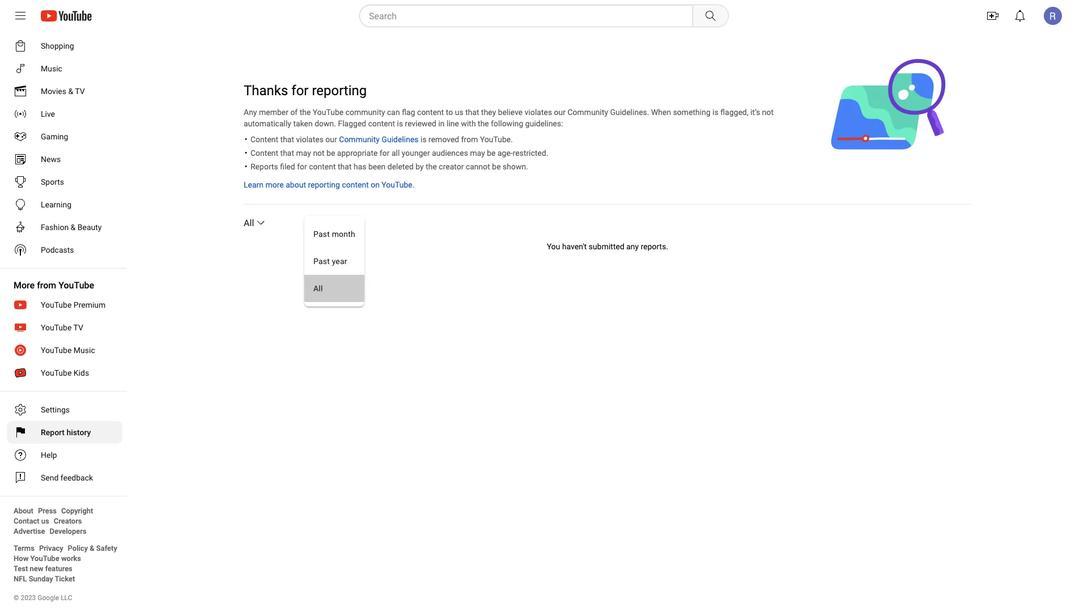 Task type: locate. For each thing, give the bounding box(es) containing it.
younger
[[402, 148, 430, 158]]

& inside terms privacy policy & safety how youtube works test new features nfl sunday ticket
[[90, 544, 94, 553]]

the inside content that violates our community guidelines is removed from youtube. content that may not be appropriate for all younger audiences may be age-restricted. reports filed for content that has been deleted by the creator cannot be shown.
[[426, 162, 437, 171]]

1 vertical spatial violates
[[296, 135, 324, 144]]

© 2023 google llc
[[14, 594, 72, 602]]

0 horizontal spatial all
[[244, 217, 254, 228]]

reporting right "about"
[[308, 180, 340, 189]]

youtube music link
[[7, 339, 122, 362], [7, 339, 122, 362]]

1 past from the top
[[314, 229, 330, 239]]

1 vertical spatial tv
[[73, 323, 83, 332]]

0 vertical spatial us
[[455, 107, 464, 117]]

the right by
[[426, 162, 437, 171]]

settings
[[41, 405, 70, 415]]

0 horizontal spatial our
[[326, 135, 337, 144]]

1 vertical spatial the
[[478, 119, 489, 128]]

0 horizontal spatial us
[[41, 517, 49, 525]]

1 vertical spatial &
[[71, 223, 76, 232]]

0 vertical spatial &
[[68, 86, 73, 96]]

0 horizontal spatial may
[[296, 148, 311, 158]]

youtube inside terms privacy policy & safety how youtube works test new features nfl sunday ticket
[[30, 554, 59, 563]]

from right more
[[37, 280, 56, 291]]

our inside content that violates our community guidelines is removed from youtube. content that may not be appropriate for all younger audiences may be age-restricted. reports filed for content that has been deleted by the creator cannot be shown.
[[326, 135, 337, 144]]

0 vertical spatial all
[[244, 217, 254, 228]]

violates down the taken at the top of page
[[296, 135, 324, 144]]

1 horizontal spatial us
[[455, 107, 464, 117]]

policy & safety link
[[68, 543, 117, 553]]

features
[[45, 565, 72, 573]]

creators link
[[54, 516, 82, 526]]

0 horizontal spatial the
[[300, 107, 311, 117]]

0 vertical spatial violates
[[525, 107, 552, 117]]

youtube music
[[41, 346, 95, 355]]

2 vertical spatial the
[[426, 162, 437, 171]]

from inside content that violates our community guidelines is removed from youtube. content that may not be appropriate for all younger audiences may be age-restricted. reports filed for content that has been deleted by the creator cannot be shown.
[[461, 135, 478, 144]]

list box containing past month
[[305, 216, 365, 307]]

year
[[332, 257, 347, 266]]

1 vertical spatial content
[[251, 148, 279, 158]]

1 horizontal spatial may
[[470, 148, 485, 158]]

2 horizontal spatial is
[[713, 107, 719, 117]]

sports link
[[7, 171, 122, 193], [7, 171, 122, 193]]

deleted
[[388, 162, 414, 171]]

more
[[266, 180, 284, 189]]

tv right movies
[[75, 86, 85, 96]]

thanks
[[244, 83, 288, 99]]

gaming link
[[7, 125, 122, 148], [7, 125, 122, 148]]

contact
[[14, 517, 39, 525]]

our down down.
[[326, 135, 337, 144]]

2 content from the top
[[251, 148, 279, 158]]

2 vertical spatial is
[[421, 135, 427, 144]]

automatically
[[244, 119, 291, 128]]

content up reports
[[251, 148, 279, 158]]

from down with at left
[[461, 135, 478, 144]]

something
[[674, 107, 711, 117]]

is left the flagged,
[[713, 107, 719, 117]]

& left beauty in the left top of the page
[[71, 223, 76, 232]]

content down automatically
[[251, 135, 279, 144]]

for right filed
[[297, 162, 307, 171]]

past left year
[[314, 257, 330, 266]]

is down can at the left
[[397, 119, 403, 128]]

violates inside content that violates our community guidelines is removed from youtube. content that may not be appropriate for all younger audiences may be age-restricted. reports filed for content that has been deleted by the creator cannot be shown.
[[296, 135, 324, 144]]

0 vertical spatial reporting
[[312, 83, 367, 99]]

0 vertical spatial content
[[251, 135, 279, 144]]

learn
[[244, 180, 264, 189]]

1 vertical spatial not
[[313, 148, 325, 158]]

2 past from the top
[[314, 257, 330, 266]]

0 vertical spatial youtube.
[[480, 135, 513, 144]]

our
[[554, 107, 566, 117], [326, 135, 337, 144]]

0 vertical spatial our
[[554, 107, 566, 117]]

youtube. up age-
[[480, 135, 513, 144]]

not
[[763, 107, 774, 117], [313, 148, 325, 158]]

reviewed
[[405, 119, 437, 128]]

test
[[14, 565, 28, 573]]

the right of
[[300, 107, 311, 117]]

community inside content that violates our community guidelines is removed from youtube. content that may not be appropriate for all younger audiences may be age-restricted. reports filed for content that has been deleted by the creator cannot be shown.
[[339, 135, 380, 144]]

reporting
[[312, 83, 367, 99], [308, 180, 340, 189]]

0 vertical spatial not
[[763, 107, 774, 117]]

all for all link
[[314, 284, 323, 293]]

1 horizontal spatial all
[[314, 284, 323, 293]]

may up cannot
[[470, 148, 485, 158]]

& for tv
[[68, 86, 73, 96]]

filed
[[280, 162, 295, 171]]

that up filed
[[280, 148, 294, 158]]

0 vertical spatial from
[[461, 135, 478, 144]]

1 vertical spatial community
[[339, 135, 380, 144]]

any
[[627, 242, 639, 251]]

llc
[[61, 594, 72, 602]]

youtube
[[313, 107, 344, 117], [59, 280, 94, 291], [41, 300, 72, 310], [41, 323, 72, 332], [41, 346, 72, 355], [41, 368, 72, 378], [30, 554, 59, 563]]

music link
[[7, 57, 122, 80], [7, 57, 122, 80]]

guidelines.
[[611, 107, 650, 117]]

1 vertical spatial reporting
[[308, 180, 340, 189]]

0 horizontal spatial community
[[339, 135, 380, 144]]

community left guidelines.
[[568, 107, 609, 117]]

report history
[[41, 428, 91, 437]]

2 vertical spatial &
[[90, 544, 94, 553]]

all
[[392, 148, 400, 158]]

1 vertical spatial is
[[397, 119, 403, 128]]

1 horizontal spatial community
[[568, 107, 609, 117]]

content
[[251, 135, 279, 144], [251, 148, 279, 158]]

shown.
[[503, 162, 528, 171]]

list box
[[305, 216, 365, 307]]

2023
[[21, 594, 36, 602]]

1 horizontal spatial from
[[461, 135, 478, 144]]

us inside about press copyright contact us creators advertise developers
[[41, 517, 49, 525]]

is up younger
[[421, 135, 427, 144]]

0 vertical spatial music
[[41, 64, 62, 73]]

youtube up down.
[[313, 107, 344, 117]]

None search field
[[339, 5, 732, 27]]

learn more about reporting content on youtube.
[[244, 180, 415, 189]]

shopping
[[41, 41, 74, 50]]

all for the all "dropdown button"
[[244, 217, 254, 228]]

advertise
[[14, 527, 45, 536]]

content inside content that violates our community guidelines is removed from youtube. content that may not be appropriate for all younger audiences may be age-restricted. reports filed for content that has been deleted by the creator cannot be shown.
[[309, 162, 336, 171]]

that
[[466, 107, 480, 117], [280, 135, 294, 144], [280, 148, 294, 158], [338, 162, 352, 171]]

1 vertical spatial youtube.
[[382, 180, 415, 189]]

1 horizontal spatial our
[[554, 107, 566, 117]]

1 horizontal spatial violates
[[525, 107, 552, 117]]

& right policy
[[90, 544, 94, 553]]

& right movies
[[68, 86, 73, 96]]

premium
[[74, 300, 106, 310]]

youtube. down deleted
[[382, 180, 415, 189]]

from
[[461, 135, 478, 144], [37, 280, 56, 291]]

1 vertical spatial our
[[326, 135, 337, 144]]

cannot
[[466, 162, 490, 171]]

send feedback link
[[7, 467, 122, 489], [7, 467, 122, 489]]

past month
[[314, 229, 356, 239]]

youtube up test new features link
[[30, 554, 59, 563]]

0 horizontal spatial music
[[41, 64, 62, 73]]

tv down youtube premium
[[73, 323, 83, 332]]

may down the taken at the top of page
[[296, 148, 311, 158]]

fashion
[[41, 223, 69, 232]]

it's
[[751, 107, 761, 117]]

0 vertical spatial past
[[314, 229, 330, 239]]

movies & tv
[[41, 86, 85, 96]]

all inside "dropdown button"
[[244, 217, 254, 228]]

for left all
[[380, 148, 390, 158]]

learning
[[41, 200, 71, 209]]

1 horizontal spatial the
[[426, 162, 437, 171]]

our up guidelines:
[[554, 107, 566, 117]]

you haven't submitted any reports.
[[547, 242, 669, 251]]

0 horizontal spatial violates
[[296, 135, 324, 144]]

youtube left kids
[[41, 368, 72, 378]]

music up movies
[[41, 64, 62, 73]]

list box inside all group
[[305, 216, 365, 307]]

us down press
[[41, 517, 49, 525]]

youtube premium link
[[7, 294, 122, 316], [7, 294, 122, 316]]

nfl
[[14, 575, 27, 583]]

1 horizontal spatial not
[[763, 107, 774, 117]]

the down they
[[478, 119, 489, 128]]

1 vertical spatial for
[[380, 148, 390, 158]]

help
[[41, 451, 57, 460]]

reporting up community
[[312, 83, 367, 99]]

1 horizontal spatial music
[[74, 346, 95, 355]]

&
[[68, 86, 73, 96], [71, 223, 76, 232], [90, 544, 94, 553]]

0 vertical spatial is
[[713, 107, 719, 117]]

community up appropriate
[[339, 135, 380, 144]]

1 vertical spatial all
[[314, 284, 323, 293]]

how
[[14, 554, 29, 563]]

copyright
[[61, 507, 93, 515]]

test new features link
[[14, 564, 72, 574]]

been
[[369, 162, 386, 171]]

all down the past year
[[314, 284, 323, 293]]

that up with at left
[[466, 107, 480, 117]]

all down learn
[[244, 217, 254, 228]]

not right it's
[[763, 107, 774, 117]]

music up kids
[[74, 346, 95, 355]]

be
[[327, 148, 335, 158], [487, 148, 496, 158], [492, 162, 501, 171]]

past for past month
[[314, 229, 330, 239]]

reports
[[251, 162, 278, 171]]

our inside any member of the youtube community can flag content to us that they believe violates our community guidelines. when something is flagged, it's not automatically taken down. flagged content is reviewed in line with the following guidelines:
[[554, 107, 566, 117]]

content down the has
[[342, 180, 369, 189]]

thanks for reporting
[[244, 83, 367, 99]]

fashion & beauty link
[[7, 216, 122, 239], [7, 216, 122, 239]]

not down down.
[[313, 148, 325, 158]]

0 horizontal spatial not
[[313, 148, 325, 158]]

violates
[[525, 107, 552, 117], [296, 135, 324, 144]]

0 horizontal spatial from
[[37, 280, 56, 291]]

2 vertical spatial for
[[297, 162, 307, 171]]

live link
[[7, 103, 122, 125], [7, 103, 122, 125]]

past
[[314, 229, 330, 239], [314, 257, 330, 266]]

be left age-
[[487, 148, 496, 158]]

0 horizontal spatial youtube.
[[382, 180, 415, 189]]

youtube inside any member of the youtube community can flag content to us that they believe violates our community guidelines. when something is flagged, it's not automatically taken down. flagged content is reviewed in line with the following guidelines:
[[313, 107, 344, 117]]

past year
[[314, 257, 347, 266]]

news
[[41, 155, 61, 164]]

1 horizontal spatial youtube.
[[480, 135, 513, 144]]

for up of
[[292, 83, 309, 99]]

past left the month
[[314, 229, 330, 239]]

1 vertical spatial past
[[314, 257, 330, 266]]

0 vertical spatial community
[[568, 107, 609, 117]]

press link
[[38, 506, 57, 516]]

terms privacy policy & safety how youtube works test new features nfl sunday ticket
[[14, 544, 117, 583]]

content up learn more about reporting content on youtube.
[[309, 162, 336, 171]]

us right to
[[455, 107, 464, 117]]

be down age-
[[492, 162, 501, 171]]

has
[[354, 162, 367, 171]]

violates up guidelines:
[[525, 107, 552, 117]]

learn more about reporting content on youtube. link
[[244, 179, 415, 191]]

1 horizontal spatial is
[[421, 135, 427, 144]]

1 vertical spatial us
[[41, 517, 49, 525]]



Task type: vqa. For each thing, say whether or not it's contained in the screenshot.
-
no



Task type: describe. For each thing, give the bounding box(es) containing it.
0 vertical spatial the
[[300, 107, 311, 117]]

contact us link
[[14, 516, 49, 526]]

on
[[371, 180, 380, 189]]

community
[[346, 107, 385, 117]]

sports
[[41, 177, 64, 187]]

0 horizontal spatial is
[[397, 119, 403, 128]]

that inside any member of the youtube community can flag content to us that they believe violates our community guidelines. when something is flagged, it's not automatically taken down. flagged content is reviewed in line with the following guidelines:
[[466, 107, 480, 117]]

0 vertical spatial for
[[292, 83, 309, 99]]

Search text field
[[369, 9, 691, 23]]

new
[[30, 565, 43, 573]]

terms
[[14, 544, 35, 553]]

live
[[41, 109, 55, 119]]

ticket
[[55, 575, 75, 583]]

privacy
[[39, 544, 63, 553]]

safety
[[96, 544, 117, 553]]

submitted
[[589, 242, 625, 251]]

nfl sunday ticket link
[[14, 574, 75, 584]]

0 vertical spatial tv
[[75, 86, 85, 96]]

fashion & beauty
[[41, 223, 102, 232]]

youtube. inside content that violates our community guidelines is removed from youtube. content that may not be appropriate for all younger audiences may be age-restricted. reports filed for content that has been deleted by the creator cannot be shown.
[[480, 135, 513, 144]]

all button
[[244, 216, 268, 230]]

content up reviewed
[[417, 107, 444, 117]]

that left the has
[[338, 162, 352, 171]]

youtube tv
[[41, 323, 83, 332]]

& for beauty
[[71, 223, 76, 232]]

youtube down youtube tv
[[41, 346, 72, 355]]

month
[[332, 229, 356, 239]]

line
[[447, 119, 459, 128]]

terms link
[[14, 543, 35, 553]]

youtube up youtube premium
[[59, 280, 94, 291]]

be left appropriate
[[327, 148, 335, 158]]

any member of the youtube community can flag content to us that they believe violates our community guidelines. when something is flagged, it's not automatically taken down. flagged content is reviewed in line with the following guidelines:
[[244, 107, 776, 128]]

down.
[[315, 119, 336, 128]]

2 may from the left
[[470, 148, 485, 158]]

about
[[14, 507, 33, 515]]

all link
[[305, 275, 365, 302]]

taken
[[293, 119, 313, 128]]

past for past year
[[314, 257, 330, 266]]

creators
[[54, 517, 82, 525]]

kids
[[74, 368, 89, 378]]

member
[[259, 107, 289, 117]]

all group
[[244, 210, 365, 312]]

about link
[[14, 506, 33, 516]]

removed
[[429, 135, 459, 144]]

1 vertical spatial from
[[37, 280, 56, 291]]

restricted.
[[513, 148, 549, 158]]

to
[[446, 107, 453, 117]]

history
[[67, 428, 91, 437]]

avatar image image
[[1045, 7, 1063, 25]]

not inside content that violates our community guidelines is removed from youtube. content that may not be appropriate for all younger audiences may be age-restricted. reports filed for content that has been deleted by the creator cannot be shown.
[[313, 148, 325, 158]]

developers link
[[50, 526, 87, 536]]

more
[[14, 280, 35, 291]]

can
[[387, 107, 400, 117]]

policy
[[68, 544, 88, 553]]

community inside any member of the youtube community can flag content to us that they believe violates our community guidelines. when something is flagged, it's not automatically taken down. flagged content is reviewed in line with the following guidelines:
[[568, 107, 609, 117]]

past month link
[[305, 221, 365, 248]]

haven't
[[563, 242, 587, 251]]

violates inside any member of the youtube community can flag content to us that they believe violates our community guidelines. when something is flagged, it's not automatically taken down. flagged content is reviewed in line with the following guidelines:
[[525, 107, 552, 117]]

flagged,
[[721, 107, 749, 117]]

not inside any member of the youtube community can flag content to us that they believe violates our community guidelines. when something is flagged, it's not automatically taken down. flagged content is reviewed in line with the following guidelines:
[[763, 107, 774, 117]]

audiences
[[432, 148, 468, 158]]

that down the taken at the top of page
[[280, 135, 294, 144]]

press
[[38, 507, 57, 515]]

is inside content that violates our community guidelines is removed from youtube. content that may not be appropriate for all younger audiences may be age-restricted. reports filed for content that has been deleted by the creator cannot be shown.
[[421, 135, 427, 144]]

gaming
[[41, 132, 68, 141]]

1 content from the top
[[251, 135, 279, 144]]

when
[[652, 107, 672, 117]]

any
[[244, 107, 257, 117]]

past year link
[[305, 248, 365, 275]]

with
[[461, 119, 476, 128]]

youtube kids
[[41, 368, 89, 378]]

guidelines:
[[526, 119, 563, 128]]

of
[[291, 107, 298, 117]]

2 horizontal spatial the
[[478, 119, 489, 128]]

by
[[416, 162, 424, 171]]

how youtube works link
[[14, 553, 81, 564]]

about press copyright contact us creators advertise developers
[[14, 507, 93, 536]]

sunday
[[29, 575, 53, 583]]

google
[[38, 594, 59, 602]]

youtube down more from youtube
[[41, 300, 72, 310]]

developers
[[50, 527, 87, 536]]

send feedback
[[41, 473, 93, 483]]

believe
[[498, 107, 523, 117]]

flagged
[[338, 119, 366, 128]]

reports.
[[641, 242, 669, 251]]

copyright link
[[61, 506, 93, 516]]

youtube up youtube music
[[41, 323, 72, 332]]

©
[[14, 594, 19, 602]]

1 may from the left
[[296, 148, 311, 158]]

us inside any member of the youtube community can flag content to us that they believe violates our community guidelines. when something is flagged, it's not automatically taken down. flagged content is reviewed in line with the following guidelines:
[[455, 107, 464, 117]]

flag
[[402, 107, 415, 117]]

following
[[491, 119, 524, 128]]

feedback
[[61, 473, 93, 483]]

creator
[[439, 162, 464, 171]]

privacy link
[[39, 543, 63, 553]]

guidelines
[[382, 135, 419, 144]]

about
[[286, 180, 306, 189]]

1 vertical spatial music
[[74, 346, 95, 355]]

content up community guidelines 'link'
[[368, 119, 395, 128]]

youtube premium
[[41, 300, 106, 310]]



